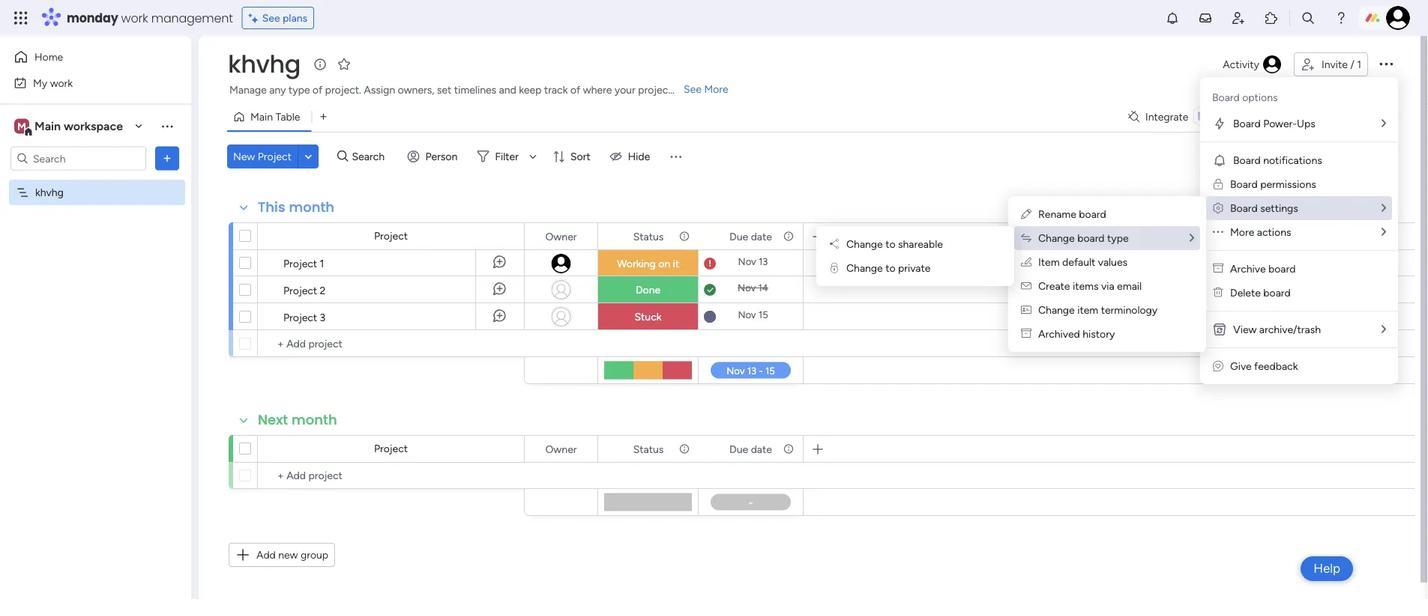 Task type: describe. For each thing, give the bounding box(es) containing it.
group
[[301, 549, 329, 562]]

change board type
[[1039, 232, 1129, 245]]

change for change to shareable
[[847, 238, 883, 251]]

due for first due date field from the top of the page
[[730, 230, 749, 243]]

angle down image
[[305, 151, 312, 162]]

1 owner field from the top
[[542, 228, 581, 245]]

nov 14
[[738, 282, 769, 294]]

create items via email
[[1039, 280, 1142, 293]]

see more link
[[682, 82, 730, 97]]

work for my
[[50, 76, 73, 89]]

view archive/trash image
[[1213, 322, 1228, 337]]

board for change
[[1078, 232, 1105, 245]]

1 status field from the top
[[630, 228, 668, 245]]

project.
[[325, 84, 361, 96]]

1 due date field from the top
[[726, 228, 776, 245]]

nov for nov 15
[[738, 309, 756, 321]]

via
[[1102, 280, 1115, 293]]

see for see plans
[[262, 12, 280, 24]]

dapulse admin menu image
[[1213, 202, 1224, 215]]

board for archive
[[1269, 263, 1296, 276]]

list arrow image for more actions
[[1382, 227, 1387, 238]]

activity button
[[1217, 52, 1288, 76]]

v2 email column image
[[1021, 280, 1032, 293]]

new
[[233, 150, 255, 163]]

board for board notifications
[[1234, 154, 1261, 167]]

sort
[[571, 150, 591, 163]]

1 + add project text field from the top
[[265, 335, 517, 353]]

add view image
[[320, 112, 327, 122]]

help
[[1314, 562, 1341, 577]]

help button
[[1301, 557, 1354, 582]]

invite / 1
[[1322, 58, 1362, 71]]

select product image
[[13, 10, 28, 25]]

shareable
[[898, 238, 943, 251]]

assign
[[364, 84, 395, 96]]

rename
[[1039, 208, 1077, 221]]

v2 done deadline image
[[704, 283, 716, 297]]

track
[[544, 84, 568, 96]]

owner for second owner field from the bottom of the page
[[546, 230, 577, 243]]

1 of from the left
[[313, 84, 323, 96]]

home button
[[9, 45, 161, 69]]

any
[[269, 84, 286, 96]]

items
[[1073, 280, 1099, 293]]

options image
[[1378, 55, 1396, 73]]

workspace image
[[14, 118, 29, 135]]

1 status from the top
[[633, 230, 664, 243]]

working on it
[[617, 258, 679, 270]]

2 of from the left
[[571, 84, 581, 96]]

khvhg list box
[[0, 177, 191, 408]]

invite members image
[[1231, 10, 1246, 25]]

1 vertical spatial 1
[[320, 257, 324, 270]]

2 date from the top
[[751, 443, 772, 456]]

item
[[1039, 256, 1060, 269]]

main workspace
[[34, 119, 123, 133]]

Search in workspace field
[[31, 150, 125, 167]]

board notifications
[[1234, 154, 1323, 167]]

nov 15
[[738, 309, 768, 321]]

values
[[1098, 256, 1128, 269]]

board power-ups
[[1234, 117, 1316, 130]]

khvhg field
[[224, 48, 304, 81]]

filter button
[[471, 145, 542, 169]]

add to favorites image
[[337, 57, 352, 72]]

board for board options
[[1213, 91, 1240, 104]]

person
[[426, 150, 458, 163]]

invite / 1 button
[[1294, 52, 1369, 76]]

management
[[151, 9, 233, 26]]

email
[[1117, 280, 1142, 293]]

history
[[1083, 328, 1115, 341]]

working
[[617, 258, 656, 270]]

dapulse private image
[[831, 262, 838, 275]]

help image
[[1334, 10, 1349, 25]]

workspace selection element
[[14, 117, 125, 137]]

new
[[278, 549, 298, 562]]

and
[[499, 84, 517, 96]]

filter
[[495, 150, 519, 163]]

list arrow image for board settings
[[1382, 203, 1387, 214]]

archive board
[[1231, 263, 1296, 276]]

Search field
[[348, 146, 393, 167]]

actions
[[1257, 226, 1292, 239]]

1 inside button
[[1358, 58, 1362, 71]]

dapulse share image
[[830, 238, 839, 251]]

type for board
[[1108, 232, 1129, 245]]

next month
[[258, 411, 337, 430]]

v2 delete line image
[[1213, 287, 1224, 300]]

2 status from the top
[[633, 443, 664, 456]]

v2 search image
[[337, 148, 348, 165]]

to for private
[[886, 262, 896, 275]]

project 3
[[283, 311, 326, 324]]

ups
[[1297, 117, 1316, 130]]

board notifications image
[[1213, 153, 1228, 168]]

archive/trash
[[1260, 324, 1321, 336]]

sort button
[[547, 145, 600, 169]]

add
[[256, 549, 276, 562]]

my work
[[33, 76, 73, 89]]

board for rename
[[1079, 208, 1107, 221]]

month for next month
[[292, 411, 337, 430]]

14
[[759, 282, 769, 294]]

nov for nov 14
[[738, 282, 756, 294]]

workspace options image
[[160, 119, 175, 134]]

change for change to private
[[847, 262, 883, 275]]

dapulse archived image
[[1213, 263, 1224, 276]]

change to shareable
[[847, 238, 943, 251]]

menu containing board options
[[1201, 77, 1399, 385]]

item
[[1078, 304, 1099, 317]]

main table
[[250, 111, 300, 123]]

2 + add project text field from the top
[[265, 467, 517, 485]]

permissions
[[1261, 178, 1317, 191]]

more dots image
[[1213, 226, 1224, 239]]

0 vertical spatial more
[[704, 83, 729, 96]]

owner for first owner field from the bottom
[[546, 443, 577, 456]]

project inside 'button'
[[258, 150, 292, 163]]

stuck
[[635, 311, 662, 324]]

stands.
[[675, 84, 708, 96]]

view archive/trash
[[1234, 324, 1321, 336]]

rename board
[[1039, 208, 1107, 221]]

main table button
[[227, 105, 312, 129]]

options image
[[160, 151, 175, 166]]

board for board power-ups
[[1234, 117, 1261, 130]]

hide
[[628, 150, 650, 163]]

hide button
[[604, 145, 659, 169]]

change for change board type
[[1039, 232, 1075, 245]]



Task type: locate. For each thing, give the bounding box(es) containing it.
0 vertical spatial due
[[730, 230, 749, 243]]

month inside "field"
[[292, 411, 337, 430]]

board up 'delete board'
[[1269, 263, 1296, 276]]

project
[[638, 84, 672, 96]]

0 vertical spatial list arrow image
[[1382, 118, 1387, 129]]

1 due date from the top
[[730, 230, 772, 243]]

on
[[659, 258, 671, 270]]

keep
[[519, 84, 542, 96]]

0 vertical spatial due date
[[730, 230, 772, 243]]

1 vertical spatial due
[[730, 443, 749, 456]]

dapulse integrations image
[[1129, 111, 1140, 123]]

0 vertical spatial list arrow image
[[1382, 203, 1387, 214]]

add new group button
[[229, 544, 335, 568]]

work right the "my"
[[50, 76, 73, 89]]

search everything image
[[1301, 10, 1316, 25]]

workspace
[[64, 119, 123, 133]]

1 vertical spatial status field
[[630, 441, 668, 458]]

view
[[1234, 324, 1257, 336]]

0 vertical spatial status
[[633, 230, 664, 243]]

it
[[673, 258, 679, 270]]

work for monday
[[121, 9, 148, 26]]

notifications
[[1264, 154, 1323, 167]]

more actions
[[1231, 226, 1292, 239]]

power-
[[1264, 117, 1297, 130]]

main right workspace image
[[34, 119, 61, 133]]

1 vertical spatial owner field
[[542, 441, 581, 458]]

list arrow image for change board type
[[1190, 233, 1195, 244]]

/
[[1351, 58, 1355, 71]]

board
[[1213, 91, 1240, 104], [1234, 117, 1261, 130], [1234, 154, 1261, 167], [1231, 178, 1258, 191], [1231, 202, 1258, 215]]

my
[[33, 76, 47, 89]]

khvhg up 'any'
[[228, 48, 301, 81]]

month for this month
[[289, 198, 335, 217]]

1 horizontal spatial see
[[684, 83, 702, 96]]

board right v2 permission outline "icon"
[[1231, 178, 1258, 191]]

1 to from the top
[[886, 238, 896, 251]]

archived history
[[1039, 328, 1115, 341]]

board up change board type
[[1079, 208, 1107, 221]]

2 due date from the top
[[730, 443, 772, 456]]

+ Add project text field
[[265, 335, 517, 353], [265, 467, 517, 485]]

timelines
[[454, 84, 497, 96]]

0 horizontal spatial work
[[50, 76, 73, 89]]

0 vertical spatial status field
[[630, 228, 668, 245]]

home
[[34, 51, 63, 63]]

1 horizontal spatial work
[[121, 9, 148, 26]]

1 horizontal spatial 1
[[1358, 58, 1362, 71]]

more right the more dots icon
[[1231, 226, 1255, 239]]

type for any
[[289, 84, 310, 96]]

1 vertical spatial work
[[50, 76, 73, 89]]

board settings
[[1231, 202, 1299, 215]]

menu image
[[668, 149, 683, 164]]

v2 change image
[[1021, 232, 1032, 245]]

main inside the workspace selection element
[[34, 119, 61, 133]]

autopilot image
[[1283, 107, 1296, 126]]

default
[[1063, 256, 1096, 269]]

1 vertical spatial due date
[[730, 443, 772, 456]]

1 vertical spatial due date field
[[726, 441, 776, 458]]

to left private
[[886, 262, 896, 275]]

see inside button
[[262, 12, 280, 24]]

board up board power-ups icon
[[1213, 91, 1240, 104]]

v2 item default values image
[[1021, 256, 1032, 269]]

change down the create
[[1039, 304, 1075, 317]]

1 vertical spatial more
[[1231, 226, 1255, 239]]

create
[[1039, 280, 1071, 293]]

see
[[262, 12, 280, 24], [684, 83, 702, 96]]

this month
[[258, 198, 335, 217]]

board down archive board
[[1264, 287, 1291, 300]]

owners,
[[398, 84, 435, 96]]

my work button
[[9, 71, 161, 95]]

1 horizontal spatial main
[[250, 111, 273, 123]]

0 vertical spatial type
[[289, 84, 310, 96]]

0 vertical spatial work
[[121, 9, 148, 26]]

work inside button
[[50, 76, 73, 89]]

2 nov from the top
[[738, 282, 756, 294]]

board right dapulse admin menu image
[[1231, 202, 1258, 215]]

1 horizontal spatial type
[[1108, 232, 1129, 245]]

2 owner from the top
[[546, 443, 577, 456]]

settings
[[1261, 202, 1299, 215]]

1 vertical spatial list arrow image
[[1190, 233, 1195, 244]]

of down show board description 'icon'
[[313, 84, 323, 96]]

1 vertical spatial see
[[684, 83, 702, 96]]

Status field
[[630, 228, 668, 245], [630, 441, 668, 458]]

show board description image
[[311, 57, 329, 72]]

due
[[730, 230, 749, 243], [730, 443, 749, 456]]

table
[[276, 111, 300, 123]]

owner
[[546, 230, 577, 243], [546, 443, 577, 456]]

board down 'board options'
[[1234, 117, 1261, 130]]

0 vertical spatial date
[[751, 230, 772, 243]]

gary orlando image
[[1387, 6, 1411, 30]]

see left plans
[[262, 12, 280, 24]]

1 owner from the top
[[546, 230, 577, 243]]

1 vertical spatial type
[[1108, 232, 1129, 245]]

project 2
[[283, 284, 326, 297]]

2 to from the top
[[886, 262, 896, 275]]

1
[[1358, 58, 1362, 71], [320, 257, 324, 270]]

collapse board header image
[[1383, 111, 1395, 123]]

set
[[437, 84, 452, 96]]

menu
[[1201, 77, 1399, 385]]

2 due from the top
[[730, 443, 749, 456]]

0 vertical spatial nov
[[738, 256, 757, 268]]

0 horizontal spatial main
[[34, 119, 61, 133]]

khvhg inside list box
[[35, 186, 64, 199]]

1 vertical spatial + add project text field
[[265, 467, 517, 485]]

v2 user feedback image
[[1213, 360, 1224, 373]]

change down rename on the right of the page
[[1039, 232, 1075, 245]]

Next month field
[[254, 411, 341, 430]]

1 vertical spatial month
[[292, 411, 337, 430]]

main inside "main table" button
[[250, 111, 273, 123]]

0 vertical spatial due date field
[[726, 228, 776, 245]]

of right track
[[571, 84, 581, 96]]

1 horizontal spatial more
[[1231, 226, 1255, 239]]

0 horizontal spatial more
[[704, 83, 729, 96]]

arrow down image
[[524, 148, 542, 166]]

new project
[[233, 150, 292, 163]]

private
[[898, 262, 931, 275]]

2 vertical spatial list arrow image
[[1382, 324, 1387, 335]]

nov for nov 13
[[738, 256, 757, 268]]

apps image
[[1264, 10, 1279, 25]]

your
[[615, 84, 636, 96]]

see right project
[[684, 83, 702, 96]]

0 horizontal spatial see
[[262, 12, 280, 24]]

1 horizontal spatial khvhg
[[228, 48, 301, 81]]

column information image
[[679, 231, 691, 243], [783, 231, 795, 243], [679, 444, 691, 456], [783, 444, 795, 456]]

item default values
[[1039, 256, 1128, 269]]

delete
[[1231, 287, 1261, 300]]

1 vertical spatial owner
[[546, 443, 577, 456]]

0 vertical spatial to
[[886, 238, 896, 251]]

Owner field
[[542, 228, 581, 245], [542, 441, 581, 458]]

0 vertical spatial owner field
[[542, 228, 581, 245]]

main for main table
[[250, 111, 273, 123]]

of
[[313, 84, 323, 96], [571, 84, 581, 96]]

see plans
[[262, 12, 308, 24]]

m
[[17, 120, 26, 133]]

1 vertical spatial nov
[[738, 282, 756, 294]]

automate
[[1302, 111, 1349, 123]]

nov left 13
[[738, 256, 757, 268]]

archive
[[1231, 263, 1266, 276]]

nov left 15
[[738, 309, 756, 321]]

list arrow image
[[1382, 118, 1387, 129], [1382, 227, 1387, 238]]

month right the next
[[292, 411, 337, 430]]

next
[[258, 411, 288, 430]]

due date
[[730, 230, 772, 243], [730, 443, 772, 456]]

integrate
[[1146, 111, 1189, 123]]

1 list arrow image from the top
[[1382, 118, 1387, 129]]

2 due date field from the top
[[726, 441, 776, 458]]

to up change to private
[[886, 238, 896, 251]]

month
[[289, 198, 335, 217], [292, 411, 337, 430]]

delete board
[[1231, 287, 1291, 300]]

0 vertical spatial month
[[289, 198, 335, 217]]

list arrow image
[[1382, 203, 1387, 214], [1190, 233, 1195, 244], [1382, 324, 1387, 335]]

board options
[[1213, 91, 1278, 104]]

board for board permissions
[[1231, 178, 1258, 191]]

to for shareable
[[886, 238, 896, 251]]

plans
[[283, 12, 308, 24]]

change item terminology
[[1039, 304, 1158, 317]]

board for delete
[[1264, 287, 1291, 300]]

change right dapulse private "icon"
[[847, 262, 883, 275]]

board up item default values
[[1078, 232, 1105, 245]]

main for main workspace
[[34, 119, 61, 133]]

v2 overdue deadline image
[[704, 257, 716, 271]]

change for change item terminology
[[1039, 304, 1075, 317]]

type up values
[[1108, 232, 1129, 245]]

dapulse edit image
[[1021, 208, 1032, 221]]

2 list arrow image from the top
[[1382, 227, 1387, 238]]

month inside field
[[289, 198, 335, 217]]

done
[[636, 284, 661, 297]]

board power-ups image
[[1213, 116, 1228, 131]]

more right project
[[704, 83, 729, 96]]

0 vertical spatial + add project text field
[[265, 335, 517, 353]]

1 horizontal spatial of
[[571, 84, 581, 96]]

list arrow image for board power-ups
[[1382, 118, 1387, 129]]

1 date from the top
[[751, 230, 772, 243]]

13
[[759, 256, 768, 268]]

main
[[250, 111, 273, 123], [34, 119, 61, 133]]

archived
[[1039, 328, 1081, 341]]

change to private
[[847, 262, 931, 275]]

list arrow image for view archive/trash
[[1382, 324, 1387, 335]]

nov 13
[[738, 256, 768, 268]]

2 owner field from the top
[[542, 441, 581, 458]]

option
[[0, 179, 191, 182]]

monday work management
[[67, 9, 233, 26]]

0 horizontal spatial 1
[[320, 257, 324, 270]]

1 due from the top
[[730, 230, 749, 243]]

This month field
[[254, 198, 338, 217]]

project 1
[[283, 257, 324, 270]]

board for board settings
[[1231, 202, 1258, 215]]

v2 permission outline image
[[1214, 178, 1223, 191]]

dapulse archived image
[[1021, 328, 1032, 341]]

see more
[[684, 83, 729, 96]]

0 horizontal spatial khvhg
[[35, 186, 64, 199]]

2 vertical spatial nov
[[738, 309, 756, 321]]

change
[[1039, 232, 1075, 245], [847, 238, 883, 251], [847, 262, 883, 275], [1039, 304, 1075, 317]]

0 vertical spatial khvhg
[[228, 48, 301, 81]]

change right "dapulse share" icon
[[847, 238, 883, 251]]

nov left 14
[[738, 282, 756, 294]]

1 vertical spatial date
[[751, 443, 772, 456]]

0 vertical spatial see
[[262, 12, 280, 24]]

activity
[[1223, 58, 1260, 71]]

0 vertical spatial owner
[[546, 230, 577, 243]]

see for see more
[[684, 83, 702, 96]]

manage
[[229, 84, 267, 96]]

month right 'this' on the top of page
[[289, 198, 335, 217]]

Due date field
[[726, 228, 776, 245], [726, 441, 776, 458]]

1 nov from the top
[[738, 256, 757, 268]]

khvhg down search in workspace field
[[35, 186, 64, 199]]

khvhg
[[228, 48, 301, 81], [35, 186, 64, 199]]

notifications image
[[1165, 10, 1180, 25]]

type right 'any'
[[289, 84, 310, 96]]

2 status field from the top
[[630, 441, 668, 458]]

0 vertical spatial 1
[[1358, 58, 1362, 71]]

1 vertical spatial to
[[886, 262, 896, 275]]

3 nov from the top
[[738, 309, 756, 321]]

due date for first due date field from the top of the page
[[730, 230, 772, 243]]

2
[[320, 284, 326, 297]]

0 horizontal spatial of
[[313, 84, 323, 96]]

new project button
[[227, 145, 298, 169]]

work right monday
[[121, 9, 148, 26]]

1 up 2
[[320, 257, 324, 270]]

due date for first due date field from the bottom
[[730, 443, 772, 456]]

1 vertical spatial list arrow image
[[1382, 227, 1387, 238]]

board permissions
[[1231, 178, 1317, 191]]

main left table
[[250, 111, 273, 123]]

due for first due date field from the bottom
[[730, 443, 749, 456]]

inbox image
[[1198, 10, 1213, 25]]

1 vertical spatial khvhg
[[35, 186, 64, 199]]

0 horizontal spatial type
[[289, 84, 310, 96]]

options
[[1243, 91, 1278, 104]]

manage any type of project. assign owners, set timelines and keep track of where your project stands.
[[229, 84, 708, 96]]

feedback
[[1255, 360, 1298, 373]]

invite
[[1322, 58, 1348, 71]]

v2 client name column image
[[1021, 304, 1032, 317]]

board right board notifications image
[[1234, 154, 1261, 167]]

monday
[[67, 9, 118, 26]]

1 vertical spatial status
[[633, 443, 664, 456]]

1 right /
[[1358, 58, 1362, 71]]



Task type: vqa. For each thing, say whether or not it's contained in the screenshot.
should
no



